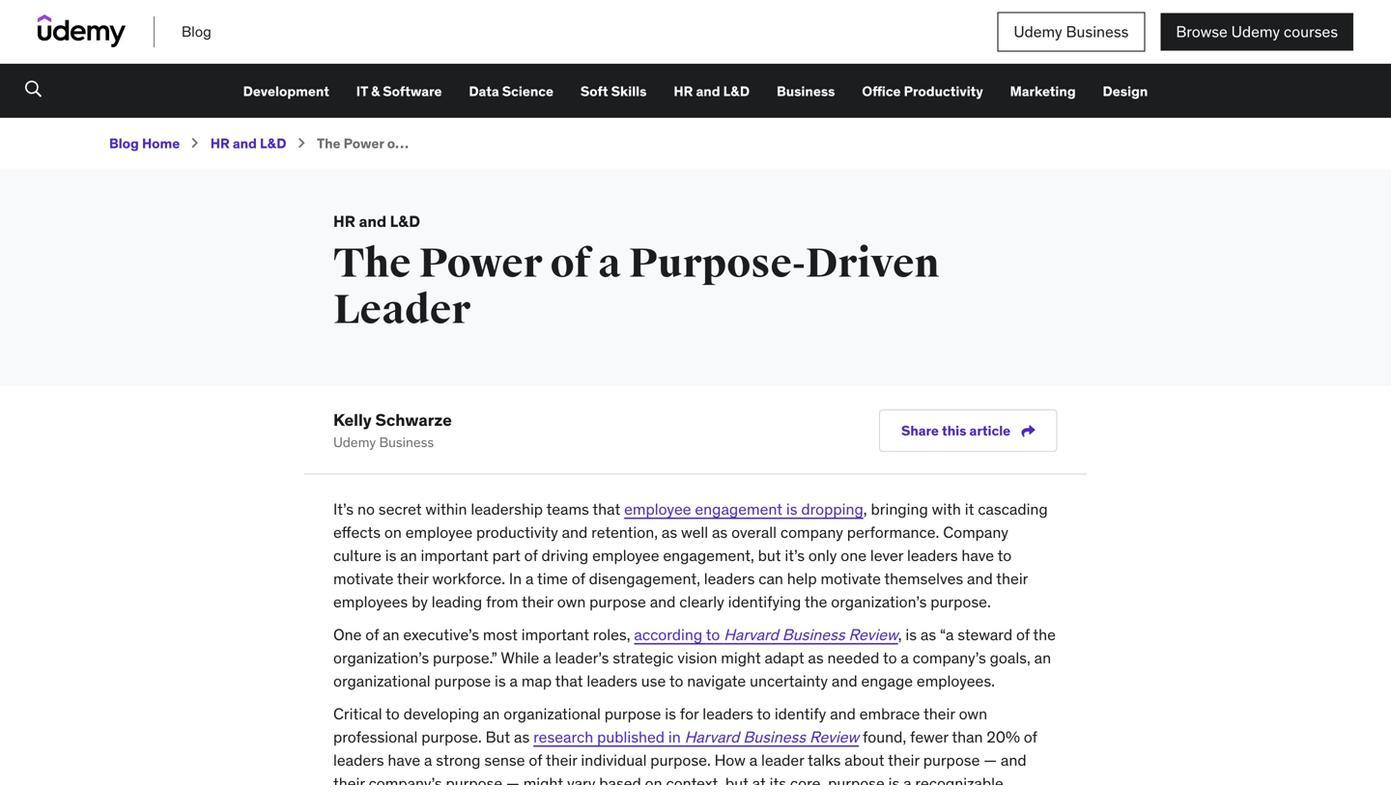 Task type: locate. For each thing, give the bounding box(es) containing it.
on right the based
[[645, 774, 663, 786]]

business down schwarze
[[379, 434, 434, 452]]

,
[[864, 500, 868, 520], [899, 626, 902, 645]]

0 vertical spatial important
[[421, 546, 489, 566]]

1 vertical spatial but
[[726, 774, 749, 786]]

about
[[845, 751, 885, 771]]

1 vertical spatial organization's
[[333, 649, 429, 669]]

l&d for leftmost hr and l&d link
[[260, 135, 287, 152]]

1 vertical spatial driven
[[806, 239, 940, 289]]

20%
[[987, 728, 1021, 748]]

own inside critical to developing an organizational purpose is for leaders to identify and embrace their own professional purpose. but as
[[959, 705, 988, 725]]

schwarze
[[376, 410, 452, 431]]

but inside 'found, fewer than 20% of leaders have a strong sense of their individual purpose. how a leader talks about their purpose — and their company's purpose — might vary based on context, but at its core, purpose is a recognizab'
[[726, 774, 749, 786]]

purpose. inside 'found, fewer than 20% of leaders have a strong sense of their individual purpose. how a leader talks about their purpose — and their company's purpose — might vary based on context, but at its core, purpose is a recognizab'
[[651, 751, 711, 771]]

l&d inside hr and l&d the power of a purpose-driven leader
[[390, 212, 420, 232]]

1 horizontal spatial purpose.
[[651, 751, 711, 771]]

Search text field
[[0, 64, 58, 118]]

blog link
[[182, 22, 212, 41]]

1 horizontal spatial leader
[[518, 135, 562, 152]]

on
[[385, 523, 402, 543], [645, 774, 663, 786]]

map
[[522, 672, 552, 692]]

harvard down identifying
[[724, 626, 779, 645]]

important inside ', bringing with it cascading effects on employee productivity and retention, as well as overall company performance. company culture is an important part of driving employee engagement, but it's only one lever leaders have to motivate their workforce. in a time of disengagement, leaders can help motivate themselves and their employees by leading from their own purpose and clearly identifying the organization's purpose.'
[[421, 546, 489, 566]]

purpose down than
[[924, 751, 981, 771]]

0 horizontal spatial ,
[[864, 500, 868, 520]]

0 horizontal spatial own
[[558, 593, 586, 613]]

from
[[486, 593, 519, 613]]

2 horizontal spatial purpose.
[[931, 593, 992, 613]]

, is as "a steward of the organization's purpose." while a leader's strategic vision might adapt as needed to a company's goals, an organizational purpose is a map that leaders use to navigate uncertainty and engage employees.
[[333, 626, 1057, 692]]

purpose inside , is as "a steward of the organization's purpose." while a leader's strategic vision might adapt as needed to a company's goals, an organizational purpose is a map that leaders use to navigate uncertainty and engage employees.
[[434, 672, 491, 692]]

on inside ', bringing with it cascading effects on employee productivity and retention, as well as overall company performance. company culture is an important part of driving employee engagement, but it's only one lever leaders have to motivate their workforce. in a time of disengagement, leaders can help motivate themselves and their employees by leading from their own purpose and clearly identifying the organization's purpose.'
[[385, 523, 402, 543]]

to right use
[[670, 672, 684, 692]]

1 horizontal spatial hr and l&d
[[674, 83, 750, 100]]

its
[[770, 774, 787, 786]]

their up fewer
[[924, 705, 956, 725]]

by
[[412, 593, 428, 613]]

leaders down "engagement,"
[[704, 570, 755, 589]]

purpose."
[[433, 649, 498, 669]]

leaders
[[908, 546, 958, 566], [704, 570, 755, 589], [587, 672, 638, 692], [703, 705, 754, 725], [333, 751, 384, 771]]

development
[[243, 83, 330, 100]]

employees
[[333, 593, 408, 613]]

on inside 'found, fewer than 20% of leaders have a strong sense of their individual purpose. how a leader talks about their purpose — and their company's purpose — might vary based on context, but at its core, purpose is a recognizab'
[[645, 774, 663, 786]]

0 vertical spatial hr
[[674, 83, 693, 100]]

0 horizontal spatial company's
[[369, 774, 442, 786]]

udemy right browse
[[1232, 22, 1281, 41]]

1 vertical spatial organizational
[[504, 705, 601, 725]]

retention,
[[592, 523, 658, 543]]

0 horizontal spatial leader
[[333, 285, 471, 336]]

company's down professional
[[369, 774, 442, 786]]

1 horizontal spatial important
[[522, 626, 590, 645]]

1 horizontal spatial hr and l&d link
[[674, 83, 750, 100]]

, left '"a'
[[899, 626, 902, 645]]

0 vertical spatial ,
[[864, 500, 868, 520]]

2 horizontal spatial hr
[[674, 83, 693, 100]]

purpose down purpose."
[[434, 672, 491, 692]]

office productivity
[[863, 83, 984, 100]]

l&d down the power of a purpose-driven leader
[[390, 212, 420, 232]]

company's down '"a'
[[913, 649, 987, 669]]

share
[[902, 422, 940, 440]]

power
[[344, 135, 384, 152], [419, 239, 543, 289]]

1 vertical spatial l&d
[[260, 135, 287, 152]]

core,
[[791, 774, 825, 786]]

2 motivate from the left
[[821, 570, 881, 589]]

udemy down kelly
[[333, 434, 376, 452]]

have down professional
[[388, 751, 421, 771]]

than
[[952, 728, 984, 748]]

harvard
[[724, 626, 779, 645], [685, 728, 740, 748]]

organizational inside critical to developing an organizational purpose is for leaders to identify and embrace their own professional purpose. but as
[[504, 705, 601, 725]]

1 vertical spatial review
[[810, 728, 859, 748]]

their down research
[[546, 751, 578, 771]]

1 horizontal spatial l&d
[[390, 212, 420, 232]]

l&d down development link
[[260, 135, 287, 152]]

skills
[[612, 83, 647, 100]]

company's inside , is as "a steward of the organization's purpose." while a leader's strategic vision might adapt as needed to a company's goals, an organizational purpose is a map that leaders use to navigate uncertainty and engage employees.
[[913, 649, 987, 669]]

0 vertical spatial hr and l&d link
[[674, 83, 750, 100]]

hr and l&d
[[674, 83, 750, 100], [210, 135, 287, 152]]

research
[[534, 728, 594, 748]]

hr and l&d down development link
[[210, 135, 287, 152]]

organization's down one
[[333, 649, 429, 669]]

0 horizontal spatial blog
[[109, 135, 139, 152]]

hr and l&d link down development link
[[210, 135, 287, 152]]

purpose down about
[[828, 774, 885, 786]]

found, fewer than 20% of leaders have a strong sense of their individual purpose. how a leader talks about their purpose — and their company's purpose — might vary based on context, but at its core, purpose is a recognizab
[[333, 728, 1038, 786]]

0 horizontal spatial that
[[555, 672, 583, 692]]

as
[[662, 523, 678, 543], [712, 523, 728, 543], [921, 626, 937, 645], [809, 649, 824, 669], [514, 728, 530, 748]]

as right but
[[514, 728, 530, 748]]

1 horizontal spatial hr
[[333, 212, 356, 232]]

found,
[[863, 728, 907, 748]]

hr inside hr and l&d the power of a purpose-driven leader
[[333, 212, 356, 232]]

workforce.
[[433, 570, 506, 589]]

might up navigate
[[721, 649, 761, 669]]

0 horizontal spatial organizational
[[333, 672, 431, 692]]

leaders down leader's
[[587, 672, 638, 692]]

0 vertical spatial power
[[344, 135, 384, 152]]

the inside ', bringing with it cascading effects on employee productivity and retention, as well as overall company performance. company culture is an important part of driving employee engagement, but it's only one lever leaders have to motivate their workforce. in a time of disengagement, leaders can help motivate themselves and their employees by leading from their own purpose and clearly identifying the organization's purpose.'
[[805, 593, 828, 613]]

an inside ', bringing with it cascading effects on employee productivity and retention, as well as overall company performance. company culture is an important part of driving employee engagement, but it's only one lever leaders have to motivate their workforce. in a time of disengagement, leaders can help motivate themselves and their employees by leading from their own purpose and clearly identifying the organization's purpose.'
[[400, 546, 417, 566]]

review
[[849, 626, 899, 645], [810, 728, 859, 748]]

an up but
[[483, 705, 500, 725]]

hr and l&d link right skills at the top left of the page
[[674, 83, 750, 100]]

as left '"a'
[[921, 626, 937, 645]]

important up workforce.
[[421, 546, 489, 566]]

identify
[[775, 705, 827, 725]]

purpose.
[[931, 593, 992, 613], [422, 728, 482, 748], [651, 751, 711, 771]]

that up retention,
[[593, 500, 621, 520]]

as right "well"
[[712, 523, 728, 543]]

leaders down professional
[[333, 751, 384, 771]]

harvard up how
[[685, 728, 740, 748]]

0 horizontal spatial motivate
[[333, 570, 394, 589]]

, inside , is as "a steward of the organization's purpose." while a leader's strategic vision might adapt as needed to a company's goals, an organizational purpose is a map that leaders use to navigate uncertainty and engage employees.
[[899, 626, 902, 645]]

0 horizontal spatial hr and l&d
[[210, 135, 287, 152]]

but up can
[[758, 546, 782, 566]]

0 vertical spatial purpose-
[[414, 135, 473, 152]]

their down time
[[522, 593, 554, 613]]

0 horizontal spatial important
[[421, 546, 489, 566]]

0 horizontal spatial the
[[805, 593, 828, 613]]

employee down retention,
[[593, 546, 660, 566]]

1 vertical spatial —
[[507, 774, 520, 786]]

hr and l&d for topmost hr and l&d link
[[674, 83, 750, 100]]

soft
[[581, 83, 609, 100]]

purpose. up strong
[[422, 728, 482, 748]]

fewer
[[911, 728, 949, 748]]

of
[[387, 135, 400, 152], [551, 239, 591, 289], [525, 546, 538, 566], [572, 570, 586, 589], [366, 626, 379, 645], [1017, 626, 1030, 645], [1024, 728, 1038, 748], [529, 751, 543, 771]]

an right goals,
[[1035, 649, 1052, 669]]

1 horizontal spatial purpose-
[[629, 239, 806, 289]]

0 horizontal spatial might
[[524, 774, 564, 786]]

0 horizontal spatial l&d
[[260, 135, 287, 152]]

blog for blog
[[182, 22, 212, 41]]

in
[[509, 570, 522, 589]]

0 horizontal spatial hr
[[210, 135, 230, 152]]

organizational up "critical"
[[333, 672, 431, 692]]

1 vertical spatial purpose-
[[629, 239, 806, 289]]

the right steward
[[1034, 626, 1057, 645]]

have inside 'found, fewer than 20% of leaders have a strong sense of their individual purpose. how a leader talks about their purpose — and their company's purpose — might vary based on context, but at its core, purpose is a recognizab'
[[388, 751, 421, 771]]

review up the talks
[[810, 728, 859, 748]]

is right culture
[[385, 546, 397, 566]]

1 horizontal spatial own
[[959, 705, 988, 725]]

own up than
[[959, 705, 988, 725]]

0 vertical spatial the
[[805, 593, 828, 613]]

1 vertical spatial have
[[388, 751, 421, 771]]

leading
[[432, 593, 483, 613]]

1 horizontal spatial driven
[[806, 239, 940, 289]]

0 vertical spatial l&d
[[724, 83, 750, 100]]

2 vertical spatial employee
[[593, 546, 660, 566]]

within
[[426, 500, 467, 520]]

might inside , is as "a steward of the organization's purpose." while a leader's strategic vision might adapt as needed to a company's goals, an organizational purpose is a map that leaders use to navigate uncertainty and engage employees.
[[721, 649, 761, 669]]

1 vertical spatial leader
[[333, 285, 471, 336]]

the down help
[[805, 593, 828, 613]]

organization's inside ', bringing with it cascading effects on employee productivity and retention, as well as overall company performance. company culture is an important part of driving employee engagement, but it's only one lever leaders have to motivate their workforce. in a time of disengagement, leaders can help motivate themselves and their employees by leading from their own purpose and clearly identifying the organization's purpose.'
[[832, 593, 927, 613]]

purpose. up the 'context,'
[[651, 751, 711, 771]]

1 vertical spatial hr and l&d link
[[210, 135, 287, 152]]

their down found,
[[888, 751, 920, 771]]

own inside ', bringing with it cascading effects on employee productivity and retention, as well as overall company performance. company culture is an important part of driving employee engagement, but it's only one lever leaders have to motivate their workforce. in a time of disengagement, leaders can help motivate themselves and their employees by leading from their own purpose and clearly identifying the organization's purpose.'
[[558, 593, 586, 613]]

have
[[962, 546, 995, 566], [388, 751, 421, 771]]

0 vertical spatial company's
[[913, 649, 987, 669]]

based
[[600, 774, 642, 786]]

motivate down culture
[[333, 570, 394, 589]]

, left bringing
[[864, 500, 868, 520]]

employee down within
[[406, 523, 473, 543]]

, bringing with it cascading effects on employee productivity and retention, as well as overall company performance. company culture is an important part of driving employee engagement, but it's only one lever leaders have to motivate their workforce. in a time of disengagement, leaders can help motivate themselves and their employees by leading from their own purpose and clearly identifying the organization's purpose.
[[333, 500, 1049, 613]]

employee up retention,
[[625, 500, 692, 520]]

an down secret
[[400, 546, 417, 566]]

, for one of an executive's most important roles, according to harvard business review
[[899, 626, 902, 645]]

is
[[787, 500, 798, 520], [385, 546, 397, 566], [906, 626, 917, 645], [495, 672, 506, 692], [665, 705, 677, 725], [889, 774, 900, 786]]

hr and l&d for leftmost hr and l&d link
[[210, 135, 287, 152]]

leaders down navigate
[[703, 705, 754, 725]]

0 vertical spatial but
[[758, 546, 782, 566]]

1 horizontal spatial might
[[721, 649, 761, 669]]

it's
[[785, 546, 805, 566]]

employee for productivity
[[406, 523, 473, 543]]

development link
[[243, 83, 330, 100]]

strong
[[436, 751, 481, 771]]

leader
[[762, 751, 805, 771]]

leaders inside 'found, fewer than 20% of leaders have a strong sense of their individual purpose. how a leader talks about their purpose — and their company's purpose — might vary based on context, but at its core, purpose is a recognizab'
[[333, 751, 384, 771]]

data
[[469, 83, 499, 100]]

critical
[[333, 705, 382, 725]]

1 horizontal spatial company's
[[913, 649, 987, 669]]

with
[[932, 500, 962, 520]]

clearly
[[680, 593, 725, 613]]

is left for
[[665, 705, 677, 725]]

1 vertical spatial harvard
[[685, 728, 740, 748]]

power inside hr and l&d the power of a purpose-driven leader
[[419, 239, 543, 289]]

1 motivate from the left
[[333, 570, 394, 589]]

might
[[721, 649, 761, 669], [524, 774, 564, 786]]

motivate
[[333, 570, 394, 589], [821, 570, 881, 589]]

own down time
[[558, 593, 586, 613]]

for
[[680, 705, 699, 725]]

a inside ', bringing with it cascading effects on employee productivity and retention, as well as overall company performance. company culture is an important part of driving employee engagement, but it's only one lever leaders have to motivate their workforce. in a time of disengagement, leaders can help motivate themselves and their employees by leading from their own purpose and clearly identifying the organization's purpose.'
[[526, 570, 534, 589]]

to up vision
[[706, 626, 720, 645]]

0 horizontal spatial on
[[385, 523, 402, 543]]

leaders up themselves
[[908, 546, 958, 566]]

0 horizontal spatial power
[[344, 135, 384, 152]]

0 horizontal spatial —
[[507, 774, 520, 786]]

employee
[[625, 500, 692, 520], [406, 523, 473, 543], [593, 546, 660, 566]]

1 vertical spatial blog
[[109, 135, 139, 152]]

1 horizontal spatial the
[[1034, 626, 1057, 645]]

the power of a purpose-driven leader
[[317, 135, 562, 152]]

organizational up research
[[504, 705, 601, 725]]

hr for leftmost hr and l&d link
[[210, 135, 230, 152]]

their inside critical to developing an organizational purpose is for leaders to identify and embrace their own professional purpose. but as
[[924, 705, 956, 725]]

purpose up published
[[605, 705, 662, 725]]

to up professional
[[386, 705, 400, 725]]

and
[[696, 83, 721, 100], [233, 135, 257, 152], [359, 212, 387, 232], [562, 523, 588, 543], [968, 570, 993, 589], [650, 593, 676, 613], [832, 672, 858, 692], [831, 705, 856, 725], [1001, 751, 1027, 771]]

1 vertical spatial on
[[645, 774, 663, 786]]

0 vertical spatial hr and l&d
[[674, 83, 750, 100]]

soft skills link
[[581, 83, 647, 100]]

, inside ', bringing with it cascading effects on employee productivity and retention, as well as overall company performance. company culture is an important part of driving employee engagement, but it's only one lever leaders have to motivate their workforce. in a time of disengagement, leaders can help motivate themselves and their employees by leading from their own purpose and clearly identifying the organization's purpose.'
[[864, 500, 868, 520]]

1 vertical spatial important
[[522, 626, 590, 645]]

0 vertical spatial that
[[593, 500, 621, 520]]

that down leader's
[[555, 672, 583, 692]]

0 horizontal spatial driven
[[473, 135, 515, 152]]

1 horizontal spatial motivate
[[821, 570, 881, 589]]

0 vertical spatial have
[[962, 546, 995, 566]]

organizational
[[333, 672, 431, 692], [504, 705, 601, 725]]

1 horizontal spatial blog
[[182, 22, 212, 41]]

1 horizontal spatial udemy
[[1014, 22, 1063, 41]]

is inside critical to developing an organizational purpose is for leaders to identify and embrace their own professional purpose. but as
[[665, 705, 677, 725]]

one of an executive's most important roles, according to harvard business review
[[333, 626, 899, 645]]

review up needed
[[849, 626, 899, 645]]

0 horizontal spatial but
[[726, 774, 749, 786]]

hr and l&d right skills at the top left of the page
[[674, 83, 750, 100]]

2 vertical spatial hr
[[333, 212, 356, 232]]

but
[[758, 546, 782, 566], [726, 774, 749, 786]]

1 vertical spatial might
[[524, 774, 564, 786]]

their up by
[[397, 570, 429, 589]]

udemy
[[1014, 22, 1063, 41], [1232, 22, 1281, 41], [333, 434, 376, 452]]

0 horizontal spatial hr and l&d link
[[210, 135, 287, 152]]

l&d
[[724, 83, 750, 100], [260, 135, 287, 152], [390, 212, 420, 232]]

1 horizontal spatial organizational
[[504, 705, 601, 725]]

courses
[[1285, 22, 1339, 41]]

1 horizontal spatial organization's
[[832, 593, 927, 613]]

purpose up one of an executive's most important roles, according to harvard business review
[[590, 593, 647, 613]]

0 horizontal spatial organization's
[[333, 649, 429, 669]]

udemy up marketing link
[[1014, 22, 1063, 41]]

it
[[356, 83, 368, 100]]

individual
[[581, 751, 647, 771]]

as inside critical to developing an organizational purpose is for leaders to identify and embrace their own professional purpose. but as
[[514, 728, 530, 748]]

1 vertical spatial the
[[333, 239, 411, 289]]

the
[[317, 135, 341, 152], [333, 239, 411, 289]]

on down secret
[[385, 523, 402, 543]]

l&d left business link
[[724, 83, 750, 100]]

engage
[[862, 672, 914, 692]]

— down 20%
[[984, 751, 998, 771]]

1 vertical spatial hr
[[210, 135, 230, 152]]

— down sense
[[507, 774, 520, 786]]

2 horizontal spatial l&d
[[724, 83, 750, 100]]

purpose. up '"a'
[[931, 593, 992, 613]]

1 vertical spatial the
[[1034, 626, 1057, 645]]

0 vertical spatial blog
[[182, 22, 212, 41]]

important up leader's
[[522, 626, 590, 645]]

most
[[483, 626, 518, 645]]

have down company
[[962, 546, 995, 566]]

marketing link
[[1011, 83, 1077, 100]]

0 horizontal spatial udemy
[[333, 434, 376, 452]]

of inside , is as "a steward of the organization's purpose." while a leader's strategic vision might adapt as needed to a company's goals, an organizational purpose is a map that leaders use to navigate uncertainty and engage employees.
[[1017, 626, 1030, 645]]

blog
[[182, 22, 212, 41], [109, 135, 139, 152]]

1 vertical spatial power
[[419, 239, 543, 289]]

1 vertical spatial employee
[[406, 523, 473, 543]]

1 horizontal spatial have
[[962, 546, 995, 566]]

organization's down lever
[[832, 593, 927, 613]]

0 vertical spatial on
[[385, 523, 402, 543]]

0 vertical spatial might
[[721, 649, 761, 669]]

developing
[[404, 705, 480, 725]]

, for it's no secret within leadership teams that employee engagement is dropping
[[864, 500, 868, 520]]

to down company
[[998, 546, 1012, 566]]

"a
[[941, 626, 954, 645]]

motivate down one
[[821, 570, 881, 589]]

purpose
[[590, 593, 647, 613], [434, 672, 491, 692], [605, 705, 662, 725], [924, 751, 981, 771], [446, 774, 503, 786], [828, 774, 885, 786]]

1 vertical spatial purpose.
[[422, 728, 482, 748]]

0 vertical spatial employee
[[625, 500, 692, 520]]

culture
[[333, 546, 382, 566]]

can
[[759, 570, 784, 589]]

purpose down strong
[[446, 774, 503, 786]]

2 vertical spatial l&d
[[390, 212, 420, 232]]

1 horizontal spatial but
[[758, 546, 782, 566]]

0 vertical spatial own
[[558, 593, 586, 613]]

bringing
[[871, 500, 929, 520]]

0 vertical spatial organization's
[[832, 593, 927, 613]]

embrace
[[860, 705, 921, 725]]

0 vertical spatial organizational
[[333, 672, 431, 692]]

driving
[[542, 546, 589, 566]]

0 horizontal spatial purpose.
[[422, 728, 482, 748]]

but down how
[[726, 774, 749, 786]]

driven
[[473, 135, 515, 152], [806, 239, 940, 289]]

0 vertical spatial driven
[[473, 135, 515, 152]]

is down found,
[[889, 774, 900, 786]]

0 vertical spatial purpose.
[[931, 593, 992, 613]]

1 vertical spatial ,
[[899, 626, 902, 645]]

1 horizontal spatial on
[[645, 774, 663, 786]]

might left the vary
[[524, 774, 564, 786]]

that
[[593, 500, 621, 520], [555, 672, 583, 692]]



Task type: vqa. For each thing, say whether or not it's contained in the screenshot.
BLENDER
no



Task type: describe. For each thing, give the bounding box(es) containing it.
the inside hr and l&d the power of a purpose-driven leader
[[333, 239, 411, 289]]

lever
[[871, 546, 904, 566]]

use
[[642, 672, 666, 692]]

steward
[[958, 626, 1013, 645]]

blog for blog home
[[109, 135, 139, 152]]

part
[[493, 546, 521, 566]]

business up design link
[[1067, 22, 1129, 41]]

productivity
[[477, 523, 558, 543]]

it's no secret within leadership teams that employee engagement is dropping
[[333, 500, 864, 520]]

adapt
[[765, 649, 805, 669]]

context,
[[666, 774, 722, 786]]

leaders inside , is as "a steward of the organization's purpose." while a leader's strategic vision might adapt as needed to a company's goals, an organizational purpose is a map that leaders use to navigate uncertainty and engage employees.
[[587, 672, 638, 692]]

performance.
[[848, 523, 940, 543]]

company
[[944, 523, 1009, 543]]

data science
[[469, 83, 554, 100]]

business link
[[777, 83, 836, 100]]

leader inside hr and l&d the power of a purpose-driven leader
[[333, 285, 471, 336]]

office productivity link
[[863, 83, 984, 100]]

company
[[781, 523, 844, 543]]

0 vertical spatial harvard
[[724, 626, 779, 645]]

sense
[[485, 751, 525, 771]]

browse udemy courses
[[1177, 22, 1339, 41]]

time
[[537, 570, 568, 589]]

home
[[142, 135, 180, 152]]

only
[[809, 546, 837, 566]]

effects
[[333, 523, 381, 543]]

blog home link
[[109, 135, 180, 152]]

is down while
[[495, 672, 506, 692]]

dropping
[[802, 500, 864, 520]]

design link
[[1103, 83, 1149, 100]]

employee engagement is dropping link
[[625, 500, 864, 520]]

engagement
[[695, 500, 783, 520]]

organizational inside , is as "a steward of the organization's purpose." while a leader's strategic vision might adapt as needed to a company's goals, an organizational purpose is a map that leaders use to navigate uncertainty and engage employees.
[[333, 672, 431, 692]]

to left identify
[[757, 705, 771, 725]]

how
[[715, 751, 746, 771]]

0 vertical spatial —
[[984, 751, 998, 771]]

and inside hr and l&d the power of a purpose-driven leader
[[359, 212, 387, 232]]

uncertainty
[[750, 672, 828, 692]]

soft skills
[[581, 83, 647, 100]]

company's inside 'found, fewer than 20% of leaders have a strong sense of their individual purpose. how a leader talks about their purpose — and their company's purpose — might vary based on context, but at its core, purpose is a recognizab'
[[369, 774, 442, 786]]

it & software
[[356, 83, 442, 100]]

productivity
[[904, 83, 984, 100]]

have inside ', bringing with it cascading effects on employee productivity and retention, as well as overall company performance. company culture is an important part of driving employee engagement, but it's only one lever leaders have to motivate their workforce. in a time of disengagement, leaders can help motivate themselves and their employees by leading from their own purpose and clearly identifying the organization's purpose.'
[[962, 546, 995, 566]]

critical to developing an organizational purpose is for leaders to identify and embrace their own professional purpose. but as
[[333, 705, 988, 748]]

article
[[970, 422, 1011, 440]]

udemy business
[[1014, 22, 1129, 41]]

well
[[681, 523, 709, 543]]

purpose inside ', bringing with it cascading effects on employee productivity and retention, as well as overall company performance. company culture is an important part of driving employee engagement, but it's only one lever leaders have to motivate their workforce. in a time of disengagement, leaders can help motivate themselves and their employees by leading from their own purpose and clearly identifying the organization's purpose.'
[[590, 593, 647, 613]]

their down company
[[997, 570, 1029, 589]]

engagement,
[[663, 546, 755, 566]]

share icon image
[[1022, 424, 1036, 439]]

is up company
[[787, 500, 798, 520]]

business left office
[[777, 83, 836, 100]]

browse udemy courses link
[[1161, 13, 1354, 51]]

professional
[[333, 728, 418, 748]]

is left '"a'
[[906, 626, 917, 645]]

no
[[358, 500, 375, 520]]

that inside , is as "a steward of the organization's purpose." while a leader's strategic vision might adapt as needed to a company's goals, an organizational purpose is a map that leaders use to navigate uncertainty and engage employees.
[[555, 672, 583, 692]]

executive's
[[403, 626, 480, 645]]

office
[[863, 83, 901, 100]]

identifying
[[729, 593, 802, 613]]

teams
[[547, 500, 590, 520]]

0 vertical spatial leader
[[518, 135, 562, 152]]

share this article link
[[880, 410, 1058, 452]]

search icon image
[[25, 79, 42, 99]]

disengagement,
[[589, 570, 701, 589]]

might inside 'found, fewer than 20% of leaders have a strong sense of their individual purpose. how a leader talks about their purpose — and their company's purpose — might vary based on context, but at its core, purpose is a recognizab'
[[524, 774, 564, 786]]

according
[[635, 626, 703, 645]]

themselves
[[885, 570, 964, 589]]

it & software link
[[356, 83, 442, 100]]

overall
[[732, 523, 777, 543]]

employee for engagement
[[625, 500, 692, 520]]

an inside critical to developing an organizational purpose is for leaders to identify and embrace their own professional purpose. but as
[[483, 705, 500, 725]]

navigate
[[688, 672, 746, 692]]

blog home
[[109, 135, 180, 152]]

l&d for topmost hr and l&d link
[[724, 83, 750, 100]]

a inside hr and l&d the power of a purpose-driven leader
[[599, 239, 621, 289]]

as right adapt
[[809, 649, 824, 669]]

roles,
[[593, 626, 631, 645]]

purpose. inside critical to developing an organizational purpose is for leaders to identify and embrace their own professional purpose. but as
[[422, 728, 482, 748]]

but inside ', bringing with it cascading effects on employee productivity and retention, as well as overall company performance. company culture is an important part of driving employee engagement, but it's only one lever leaders have to motivate their workforce. in a time of disengagement, leaders can help motivate themselves and their employees by leading from their own purpose and clearly identifying the organization's purpose.'
[[758, 546, 782, 566]]

hr for topmost hr and l&d link
[[674, 83, 693, 100]]

udemy image
[[38, 12, 126, 50]]

is inside 'found, fewer than 20% of leaders have a strong sense of their individual purpose. how a leader talks about their purpose — and their company's purpose — might vary based on context, but at its core, purpose is a recognizab'
[[889, 774, 900, 786]]

and inside 'found, fewer than 20% of leaders have a strong sense of their individual purpose. how a leader talks about their purpose — and their company's purpose — might vary based on context, but at its core, purpose is a recognizab'
[[1001, 751, 1027, 771]]

0 vertical spatial the
[[317, 135, 341, 152]]

purpose inside critical to developing an organizational purpose is for leaders to identify and embrace their own professional purpose. but as
[[605, 705, 662, 725]]

and inside , is as "a steward of the organization's purpose." while a leader's strategic vision might adapt as needed to a company's goals, an organizational purpose is a map that leaders use to navigate uncertainty and engage employees.
[[832, 672, 858, 692]]

the inside , is as "a steward of the organization's purpose." while a leader's strategic vision might adapt as needed to a company's goals, an organizational purpose is a map that leaders use to navigate uncertainty and engage employees.
[[1034, 626, 1057, 645]]

&
[[371, 83, 380, 100]]

0 horizontal spatial purpose-
[[414, 135, 473, 152]]

udemy business link
[[998, 12, 1146, 52]]

kelly
[[333, 410, 372, 431]]

to up engage
[[883, 649, 898, 669]]

design
[[1103, 83, 1149, 100]]

business inside kelly schwarze udemy business
[[379, 434, 434, 452]]

vary
[[567, 774, 596, 786]]

as left "well"
[[662, 523, 678, 543]]

leaders inside critical to developing an organizational purpose is for leaders to identify and embrace their own professional purpose. but as
[[703, 705, 754, 725]]

goals,
[[990, 649, 1031, 669]]

driven inside hr and l&d the power of a purpose-driven leader
[[806, 239, 940, 289]]

strategic
[[613, 649, 674, 669]]

kelly schwarze udemy business
[[333, 410, 452, 452]]

to inside ', bringing with it cascading effects on employee productivity and retention, as well as overall company performance. company culture is an important part of driving employee engagement, but it's only one lever leaders have to motivate their workforce. in a time of disengagement, leaders can help motivate themselves and their employees by leading from their own purpose and clearly identifying the organization's purpose.'
[[998, 546, 1012, 566]]

it's
[[333, 500, 354, 520]]

help
[[788, 570, 817, 589]]

purpose- inside hr and l&d the power of a purpose-driven leader
[[629, 239, 806, 289]]

0 vertical spatial review
[[849, 626, 899, 645]]

business up adapt
[[783, 626, 846, 645]]

is inside ', bringing with it cascading effects on employee productivity and retention, as well as overall company performance. company culture is an important part of driving employee engagement, but it's only one lever leaders have to motivate their workforce. in a time of disengagement, leaders can help motivate themselves and their employees by leading from their own purpose and clearly identifying the organization's purpose.'
[[385, 546, 397, 566]]

2 horizontal spatial udemy
[[1232, 22, 1281, 41]]

business up "leader"
[[744, 728, 806, 748]]

of inside hr and l&d the power of a purpose-driven leader
[[551, 239, 591, 289]]

research published in harvard business review
[[534, 728, 859, 748]]

an down employees
[[383, 626, 400, 645]]

their down professional
[[333, 774, 365, 786]]

in
[[669, 728, 681, 748]]

an inside , is as "a steward of the organization's purpose." while a leader's strategic vision might adapt as needed to a company's goals, an organizational purpose is a map that leaders use to navigate uncertainty and engage employees.
[[1035, 649, 1052, 669]]

udemy inside kelly schwarze udemy business
[[333, 434, 376, 452]]

while
[[501, 649, 540, 669]]

browse
[[1177, 22, 1228, 41]]

organization's inside , is as "a steward of the organization's purpose." while a leader's strategic vision might adapt as needed to a company's goals, an organizational purpose is a map that leaders use to navigate uncertainty and engage employees.
[[333, 649, 429, 669]]

and inside critical to developing an organizational purpose is for leaders to identify and embrace their own professional purpose. but as
[[831, 705, 856, 725]]

leadership
[[471, 500, 543, 520]]

purpose. inside ', bringing with it cascading effects on employee productivity and retention, as well as overall company performance. company culture is an important part of driving employee engagement, but it's only one lever leaders have to motivate their workforce. in a time of disengagement, leaders can help motivate themselves and their employees by leading from their own purpose and clearly identifying the organization's purpose.'
[[931, 593, 992, 613]]



